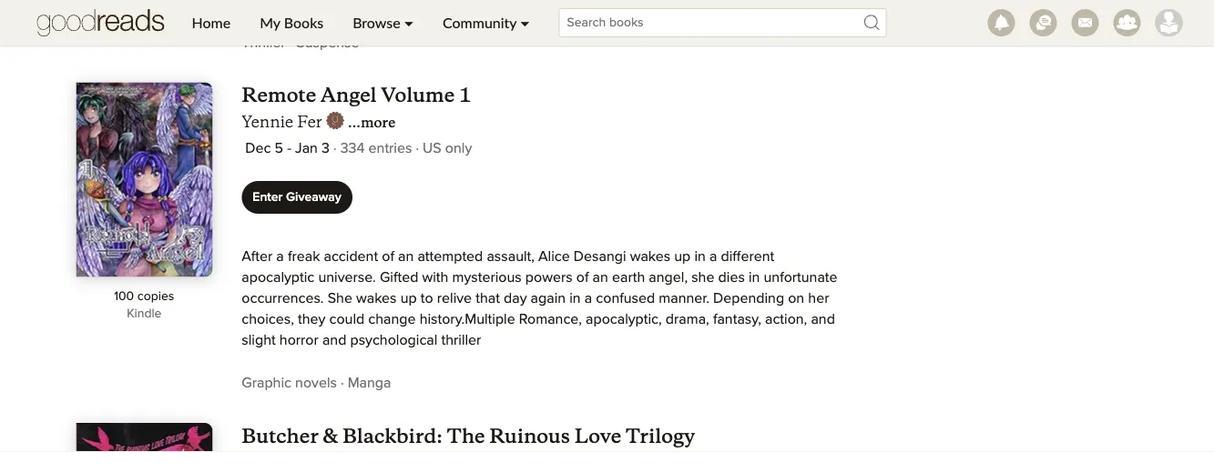 Task type: describe. For each thing, give the bounding box(es) containing it.
1 book cover image from the top
[[76, 83, 213, 278]]

volume
[[381, 83, 455, 108]]

Search by book title or ISBN text field
[[559, 8, 887, 37]]

novels
[[295, 377, 337, 392]]

angel,
[[649, 271, 688, 286]]

2 book cover image from the top
[[76, 424, 213, 453]]

the
[[447, 425, 485, 449]]

angel
[[321, 83, 377, 108]]

my books link
[[245, 0, 338, 46]]

profile image for bob builder. image
[[1156, 9, 1183, 36]]

assault,
[[487, 251, 535, 265]]

butcher & blackbird: the ruinous love trilogy
[[242, 425, 695, 449]]

on
[[788, 292, 805, 307]]

suspense
[[296, 36, 359, 51]]

psychological
[[350, 334, 438, 349]]

enter
[[253, 192, 283, 204]]

0 vertical spatial wakes
[[630, 251, 671, 265]]

alice
[[539, 251, 570, 265]]

5
[[275, 142, 283, 157]]

yennie
[[242, 113, 293, 133]]

yennie fer
[[242, 113, 322, 133]]

slight
[[242, 334, 276, 349]]

graphic
[[242, 377, 292, 392]]

horror
[[280, 334, 319, 349]]

home
[[192, 14, 231, 31]]

again
[[531, 292, 566, 307]]

action,
[[765, 313, 807, 328]]

attempted
[[418, 251, 483, 265]]

remote angel volume 1 link
[[242, 83, 472, 108]]

day
[[504, 292, 527, 307]]

different
[[721, 251, 775, 265]]

desangi
[[574, 251, 626, 265]]

that
[[476, 292, 500, 307]]

could
[[329, 313, 365, 328]]

1 horizontal spatial in
[[695, 251, 706, 265]]

us only
[[423, 142, 472, 157]]

1 vertical spatial an
[[593, 271, 608, 286]]

...more button
[[348, 114, 395, 133]]

gifted
[[380, 271, 419, 286]]

kindle
[[127, 308, 162, 321]]

apocalyptic
[[242, 271, 315, 286]]

▾ for community ▾
[[520, 14, 530, 31]]

1 vertical spatial in
[[749, 271, 760, 286]]

freak
[[288, 251, 320, 265]]

after
[[242, 251, 273, 265]]

...more
[[348, 115, 395, 132]]

remote
[[242, 83, 316, 108]]

drama,
[[666, 313, 709, 328]]

graphic novels
[[242, 377, 337, 392]]

1 horizontal spatial and
[[811, 313, 835, 328]]

manga
[[348, 377, 391, 392]]

blackbird:
[[342, 425, 443, 449]]

giveaway
[[286, 192, 342, 204]]

ruinous
[[489, 425, 570, 449]]

3
[[322, 142, 330, 157]]

love
[[575, 425, 621, 449]]

butcher & blackbird: the ruinous love trilogy link
[[242, 425, 695, 449]]

dec 5 - jan 3
[[245, 142, 330, 157]]

after a freak accident of an attempted assault, alice desangi wakes up in a different apocalyptic universe. gifted with mysterious powers of an earth angel, she dies in unfortunate occurrences. she wakes up to relive that day again in a confused manner. depending on her choices, they could change history.multiple romance, apocalyptic, drama, fantasy, action, and slight horror and psychological thriller
[[242, 251, 838, 349]]

to
[[421, 292, 433, 307]]

&
[[323, 425, 338, 449]]

thriller
[[242, 36, 286, 51]]

community
[[443, 14, 517, 31]]

change
[[368, 313, 416, 328]]

browse ▾ link
[[338, 0, 428, 46]]

she
[[328, 292, 352, 307]]

1 vertical spatial and
[[322, 334, 347, 349]]

copies
[[137, 291, 174, 303]]

choices,
[[242, 313, 294, 328]]



Task type: vqa. For each thing, say whether or not it's contained in the screenshot.
100 copies Kindle
yes



Task type: locate. For each thing, give the bounding box(es) containing it.
confused
[[596, 292, 655, 307]]

100 copies kindle
[[114, 291, 174, 321]]

a up she
[[710, 251, 717, 265]]

powers
[[526, 271, 573, 286]]

of
[[382, 251, 394, 265], [576, 271, 589, 286]]

1 horizontal spatial an
[[593, 271, 608, 286]]

-
[[287, 142, 291, 157]]

0 horizontal spatial ▾
[[404, 14, 414, 31]]

▾ right the "browse"
[[404, 14, 414, 31]]

remote angel volume 1
[[242, 83, 472, 108]]

up
[[674, 251, 691, 265], [401, 292, 417, 307]]

1 ▾ from the left
[[404, 14, 414, 31]]

0 horizontal spatial of
[[382, 251, 394, 265]]

2 horizontal spatial in
[[749, 271, 760, 286]]

wakes up the 'angel,'
[[630, 251, 671, 265]]

jan
[[295, 142, 318, 157]]

my
[[260, 14, 280, 31]]

0 horizontal spatial a
[[276, 251, 284, 265]]

butcher
[[242, 425, 319, 449]]

and down could
[[322, 334, 347, 349]]

▾ for browse ▾
[[404, 14, 414, 31]]

in up she
[[695, 251, 706, 265]]

browse
[[353, 14, 401, 31]]

they
[[298, 313, 326, 328]]

0 vertical spatial an
[[398, 251, 414, 265]]

depending
[[713, 292, 784, 307]]

1 horizontal spatial of
[[576, 271, 589, 286]]

manner.
[[659, 292, 710, 307]]

browse ▾
[[353, 14, 414, 31]]

of up gifted
[[382, 251, 394, 265]]

a up "apocalyptic"
[[276, 251, 284, 265]]

community ▾
[[443, 14, 530, 31]]

book cover image
[[76, 83, 213, 278], [76, 424, 213, 453]]

dies
[[718, 271, 745, 286]]

0 horizontal spatial an
[[398, 251, 414, 265]]

earth
[[612, 271, 645, 286]]

1 vertical spatial of
[[576, 271, 589, 286]]

community ▾ link
[[428, 0, 544, 46]]

fer
[[297, 113, 322, 133]]

enter giveaway
[[253, 192, 342, 204]]

an
[[398, 251, 414, 265], [593, 271, 608, 286]]

trilogy
[[626, 425, 695, 449]]

in
[[695, 251, 706, 265], [749, 271, 760, 286], [570, 292, 581, 307]]

of down desangi
[[576, 271, 589, 286]]

1 vertical spatial wakes
[[356, 292, 397, 307]]

a
[[276, 251, 284, 265], [710, 251, 717, 265], [585, 292, 592, 307]]

334 entries
[[340, 142, 412, 157]]

unfortunate
[[764, 271, 838, 286]]

fantasy,
[[713, 313, 762, 328]]

romance,
[[519, 313, 582, 328]]

us
[[423, 142, 442, 157]]

1 horizontal spatial ▾
[[520, 14, 530, 31]]

goodreads author image
[[326, 112, 344, 130]]

0 vertical spatial of
[[382, 251, 394, 265]]

1 vertical spatial book cover image
[[76, 424, 213, 453]]

up up the 'angel,'
[[674, 251, 691, 265]]

she
[[692, 271, 715, 286]]

universe.
[[318, 271, 376, 286]]

thriller
[[441, 334, 481, 349]]

apocalyptic,
[[586, 313, 662, 328]]

0 vertical spatial and
[[811, 313, 835, 328]]

my books
[[260, 14, 324, 31]]

334
[[340, 142, 365, 157]]

enter giveaway link
[[242, 182, 352, 215]]

dec
[[245, 142, 271, 157]]

0 horizontal spatial in
[[570, 292, 581, 307]]

1 vertical spatial up
[[401, 292, 417, 307]]

occurrences.
[[242, 292, 324, 307]]

relive
[[437, 292, 472, 307]]

1
[[459, 83, 472, 108]]

0 horizontal spatial and
[[322, 334, 347, 349]]

her
[[808, 292, 829, 307]]

2 horizontal spatial a
[[710, 251, 717, 265]]

in right again at the left of page
[[570, 292, 581, 307]]

0 vertical spatial book cover image
[[76, 83, 213, 278]]

only
[[445, 142, 472, 157]]

wakes
[[630, 251, 671, 265], [356, 292, 397, 307]]

▾ right community
[[520, 14, 530, 31]]

with
[[422, 271, 449, 286]]

0 vertical spatial in
[[695, 251, 706, 265]]

wakes up change on the left of page
[[356, 292, 397, 307]]

a left confused
[[585, 292, 592, 307]]

None search field
[[544, 8, 902, 37]]

mysterious
[[452, 271, 522, 286]]

1 horizontal spatial up
[[674, 251, 691, 265]]

100
[[114, 291, 134, 303]]

0 vertical spatial up
[[674, 251, 691, 265]]

and down her
[[811, 313, 835, 328]]

2 vertical spatial in
[[570, 292, 581, 307]]

in up depending
[[749, 271, 760, 286]]

books
[[284, 14, 324, 31]]

home link
[[177, 0, 245, 46]]

2 ▾ from the left
[[520, 14, 530, 31]]

entries
[[369, 142, 412, 157]]

history.multiple
[[420, 313, 515, 328]]

an down desangi
[[593, 271, 608, 286]]

an up gifted
[[398, 251, 414, 265]]

0 horizontal spatial up
[[401, 292, 417, 307]]

home image
[[37, 0, 164, 46]]

yennie fer link
[[242, 112, 344, 135]]

0 horizontal spatial wakes
[[356, 292, 397, 307]]

1 horizontal spatial wakes
[[630, 251, 671, 265]]

accident
[[324, 251, 378, 265]]

up left to
[[401, 292, 417, 307]]

1 horizontal spatial a
[[585, 292, 592, 307]]

and
[[811, 313, 835, 328], [322, 334, 347, 349]]



